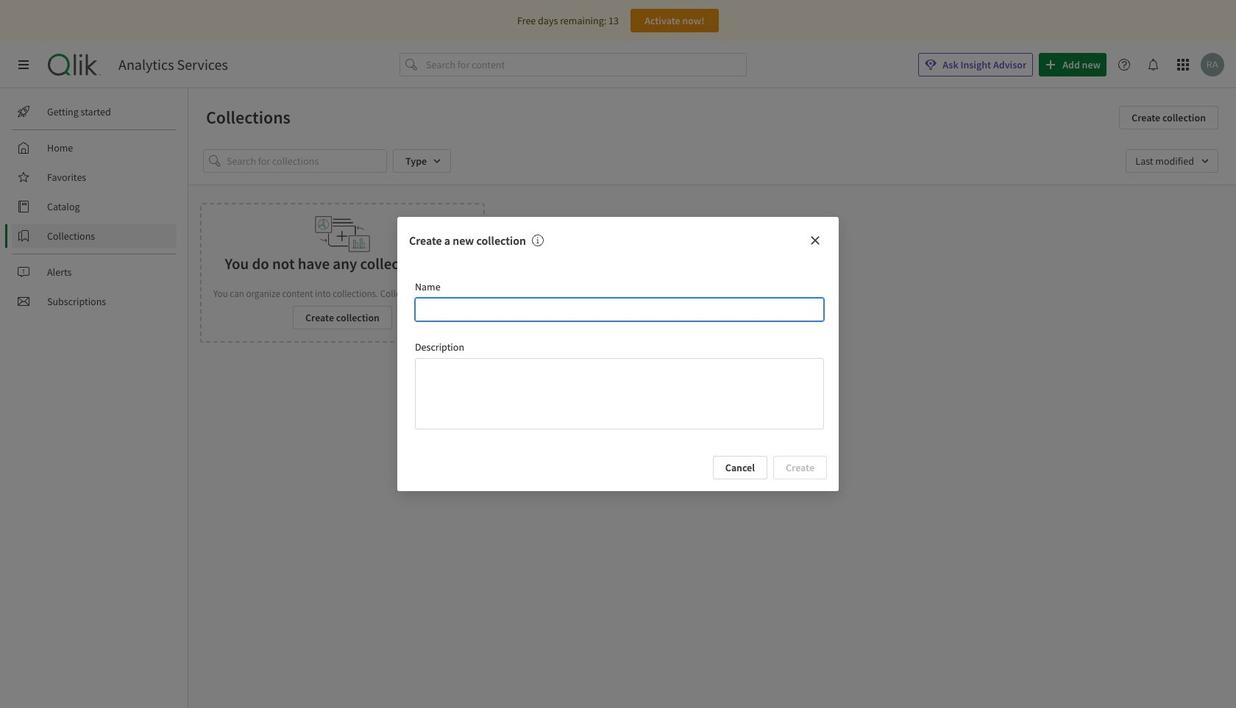 Task type: vqa. For each thing, say whether or not it's contained in the screenshot.
navigation pane ELEMENT
yes



Task type: describe. For each thing, give the bounding box(es) containing it.
Search for collections text field
[[227, 149, 387, 173]]

close image
[[810, 235, 822, 247]]

analytics services element
[[119, 56, 228, 74]]



Task type: locate. For each thing, give the bounding box(es) containing it.
None text field
[[415, 298, 825, 322], [415, 359, 825, 430], [415, 298, 825, 322], [415, 359, 825, 430]]

last modified image
[[1127, 149, 1219, 173]]

navigation pane element
[[0, 94, 188, 319]]

dialog
[[398, 217, 839, 492]]

create collection element
[[200, 203, 485, 343]]

close sidebar menu image
[[18, 59, 29, 71]]

filters region
[[188, 138, 1237, 185]]



